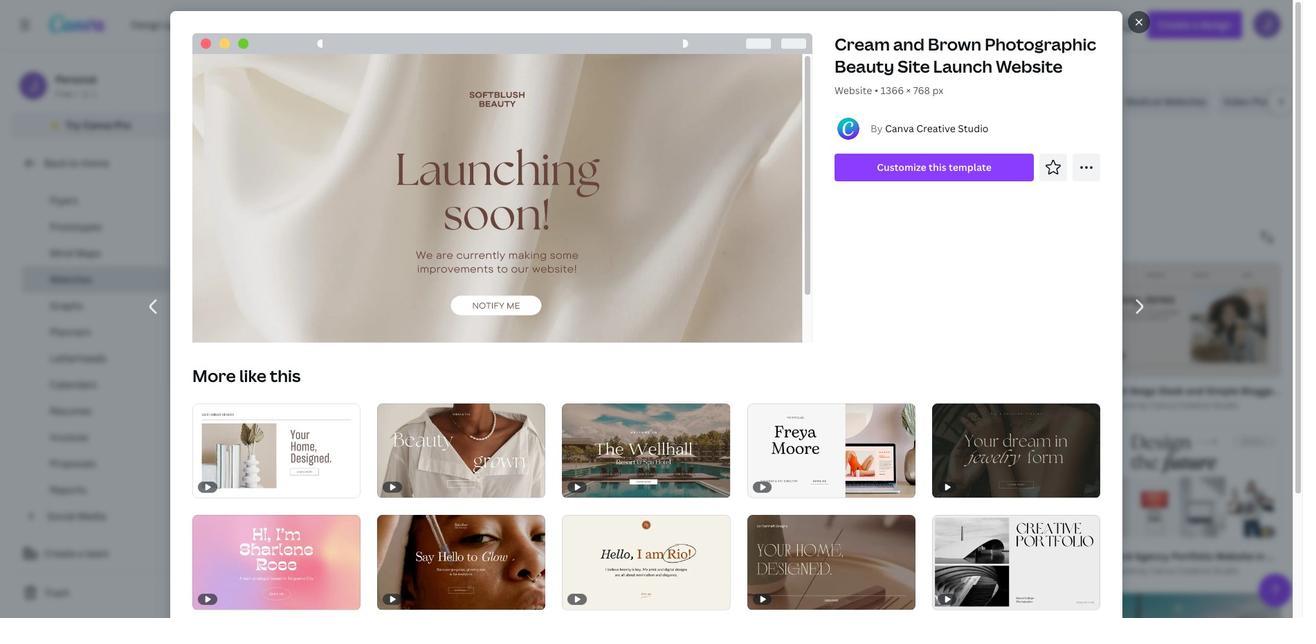 Task type: locate. For each thing, give the bounding box(es) containing it.
fitness
[[399, 95, 432, 108], [761, 550, 794, 563]]

mind maps
[[50, 246, 101, 260]]

px
[[933, 84, 944, 97]]

reports link
[[22, 477, 170, 503]]

simple inside dark blue and beige simple dark consultancy portfolio & resume website website by canva creative studio
[[537, 549, 569, 562]]

1 vertical spatial brown
[[347, 384, 378, 398]]

2 horizontal spatial beige
[[1130, 384, 1156, 397]]

simple inside light beige sleek and simple blogger perso website by canva creative studio
[[1206, 384, 1239, 397]]

1 vertical spatial beauty
[[197, 95, 230, 108]]

website by canva creative studio
[[440, 399, 575, 411], [661, 400, 796, 411], [883, 400, 1018, 411], [219, 565, 354, 577]]

studio
[[958, 122, 989, 135], [549, 399, 575, 411], [1213, 399, 1239, 411], [327, 400, 354, 411], [770, 400, 796, 411], [992, 400, 1018, 411], [549, 564, 575, 576], [770, 565, 796, 577], [992, 565, 1018, 577], [1213, 565, 1239, 577], [327, 565, 354, 577]]

dark left consultancy
[[571, 549, 594, 562]]

medical
[[1125, 95, 1162, 108]]

0 vertical spatial business link
[[311, 62, 353, 77]]

bio-
[[797, 550, 816, 563]]

1 horizontal spatial fitness
[[761, 550, 794, 563]]

with
[[640, 157, 663, 172]]

link
[[816, 550, 836, 563]]

home for home
[[191, 62, 219, 75]]

a left the team
[[78, 547, 83, 560]]

0 vertical spatial white
[[380, 384, 408, 398]]

business
[[311, 62, 353, 75], [726, 95, 768, 108], [919, 95, 961, 108], [50, 168, 91, 181], [252, 384, 294, 398]]

letterheads
[[50, 352, 106, 365]]

reports
[[50, 483, 87, 496]]

1 vertical spatial white
[[1267, 550, 1295, 563]]

portfolio inside dark blue and beige simple dark consultancy portfolio & resume website website by canva creative studio
[[657, 549, 699, 562]]

white inside brand agency portfolio website in white b website by canva creative studio
[[1267, 550, 1295, 563]]

0 horizontal spatial white
[[380, 384, 408, 398]]

in inside hotels business website in brown white modern elegance style website by canva creative studio
[[336, 384, 345, 398]]

a right design
[[230, 157, 236, 172]]

canva creative studio link
[[885, 122, 989, 135]]

0 horizontal spatial beauty
[[197, 95, 230, 108]]

green
[[661, 550, 690, 563]]

hotels business website in brown white modern elegance style website by canva creative studio
[[219, 384, 518, 411]]

invoices link
[[22, 424, 170, 451]]

creative inside hotels business website in brown white modern elegance style website by canva creative studio
[[292, 400, 325, 411]]

0 horizontal spatial home
[[81, 156, 109, 170]]

0 horizontal spatial education
[[47, 536, 94, 549]]

1 horizontal spatial dark
[[571, 549, 594, 562]]

cream and brown photographic beauty site launch website image
[[192, 54, 802, 397], [412, 262, 617, 377]]

video podcast we link
[[1218, 88, 1303, 116]]

warm
[[731, 550, 758, 563], [1051, 550, 1078, 563]]

education link left real
[[588, 88, 647, 116]]

1 horizontal spatial beige
[[990, 550, 1016, 563]]

and
[[893, 33, 925, 55], [587, 157, 607, 172], [1186, 384, 1204, 397], [488, 549, 506, 562]]

1 horizontal spatial education
[[594, 95, 641, 108]]

2 horizontal spatial in
[[1256, 550, 1265, 563]]

this right like
[[270, 364, 301, 387]]

team
[[86, 547, 109, 560]]

1 horizontal spatial education link
[[588, 88, 647, 116]]

1 horizontal spatial style
[[494, 384, 518, 398]]

this left template
[[929, 161, 947, 174]]

1 horizontal spatial &
[[701, 549, 708, 562]]

1 vertical spatial fitness
[[761, 550, 794, 563]]

creative inside brand agency portfolio website in white b website by canva creative studio
[[1177, 565, 1211, 577]]

1 vertical spatial education
[[47, 536, 94, 549]]

canva inside home page website in beige cream warm & modern style website by canva creative studio
[[929, 565, 954, 577]]

0 vertical spatial cream
[[835, 33, 890, 55]]

back to home link
[[11, 150, 180, 177]]

modern
[[410, 384, 447, 398], [1090, 550, 1127, 563]]

business link up health & wellness
[[311, 62, 353, 77]]

modern left agency on the bottom
[[1090, 550, 1127, 563]]

beige inside light beige sleek and simple blogger perso website by canva creative studio
[[1130, 384, 1156, 397]]

simple for beige
[[537, 549, 569, 562]]

2 vertical spatial home
[[883, 550, 911, 563]]

• left 1366
[[875, 84, 879, 97]]

portfolio left resume
[[657, 549, 699, 562]]

websites inside freelance websites link
[[832, 95, 875, 108]]

consultancy
[[596, 549, 655, 562]]

0 horizontal spatial modern
[[410, 384, 447, 398]]

1 vertical spatial this
[[270, 364, 301, 387]]

0 horizontal spatial portfolio
[[657, 549, 699, 562]]

customize
[[877, 161, 927, 174]]

• inside cream and brown photographic beauty site launch website website • 1366 × 768 px
[[875, 84, 879, 97]]

1 vertical spatial cream
[[1018, 550, 1049, 563]]

home
[[191, 62, 219, 75], [81, 156, 109, 170], [883, 550, 911, 563]]

1
[[92, 88, 96, 100]]

fitness right wellness
[[399, 95, 432, 108]]

website by canva creative studio link
[[440, 398, 617, 412], [1104, 398, 1281, 412], [219, 399, 396, 413], [661, 399, 839, 413], [883, 399, 1060, 413], [440, 564, 617, 577], [661, 564, 839, 578], [883, 564, 1060, 578], [1104, 564, 1281, 578], [219, 565, 396, 579]]

1 horizontal spatial •
[[875, 84, 879, 97]]

wellness
[[341, 95, 382, 108]]

fitness left bio- at the right of page
[[761, 550, 794, 563]]

education
[[594, 95, 641, 108], [47, 536, 94, 549]]

websites inside small business websites link
[[963, 95, 1005, 108]]

templates up for
[[285, 120, 397, 150]]

resumes link
[[22, 398, 170, 424]]

modern left elegance
[[410, 384, 447, 398]]

for
[[334, 157, 350, 172]]

by inside hotels business website in brown white modern elegance style website by canva creative studio
[[253, 400, 263, 411]]

website
[[290, 157, 331, 172], [855, 157, 896, 172]]

beige inside dark blue and beige simple dark consultancy portfolio & resume website website by canva creative studio
[[508, 549, 534, 562]]

0 horizontal spatial •
[[76, 88, 79, 100]]

education link down media
[[42, 530, 161, 556]]

create a team
[[44, 547, 109, 560]]

0 vertical spatial style
[[287, 197, 311, 210]]

0 horizontal spatial simple
[[537, 549, 569, 562]]

0 horizontal spatial website
[[290, 157, 331, 172]]

green organic warm fitness bio-link website image
[[634, 428, 839, 543]]

invoices
[[50, 431, 88, 444]]

in for beige
[[978, 550, 987, 563]]

and right the blue
[[488, 549, 506, 562]]

1 vertical spatial a
[[78, 547, 83, 560]]

2 horizontal spatial style
[[1129, 550, 1153, 563]]

0 vertical spatial brown
[[928, 33, 982, 55]]

1 horizontal spatial home
[[191, 62, 219, 75]]

1 horizontal spatial brown
[[928, 33, 982, 55]]

0 vertical spatial this
[[929, 161, 947, 174]]

1 vertical spatial templates
[[210, 231, 257, 244]]

customize this template link
[[835, 154, 1034, 181]]

feature
[[420, 197, 455, 210]]

0 horizontal spatial education link
[[42, 530, 161, 556]]

and inside cream and brown photographic beauty site launch website website • 1366 × 768 px
[[893, 33, 925, 55]]

websites up by
[[832, 95, 875, 108]]

blue
[[464, 549, 486, 562]]

1 vertical spatial modern
[[1090, 550, 1127, 563]]

1 warm from the left
[[731, 550, 758, 563]]

warm inside home page website in beige cream warm & modern style website by canva creative studio
[[1051, 550, 1078, 563]]

podcast
[[1253, 95, 1290, 108]]

0 horizontal spatial a
[[78, 547, 83, 560]]

small business websites link
[[886, 88, 1011, 116]]

simple up yellow colorful blocks blogger bio-link website "image"
[[537, 549, 569, 562]]

templates
[[285, 120, 397, 150], [210, 231, 257, 244]]

home inside home page website in beige cream warm & modern style website by canva creative studio
[[883, 550, 911, 563]]

websites inside medical websites link
[[1164, 95, 1207, 108]]

& left brand
[[1081, 550, 1087, 563]]

event,
[[479, 157, 512, 172]]

1 horizontal spatial modern
[[1090, 550, 1127, 563]]

prototypes link
[[22, 214, 170, 240]]

simple left blogger
[[1206, 384, 1239, 397]]

1 horizontal spatial cream
[[1018, 550, 1049, 563]]

pro
[[115, 118, 131, 132]]

in for brown
[[336, 384, 345, 398]]

1 horizontal spatial simple
[[1206, 384, 1239, 397]]

beauty inside cream and brown photographic beauty site launch website website • 1366 × 768 px
[[835, 55, 894, 78]]

all filters button
[[191, 190, 273, 218]]

& right health
[[332, 95, 339, 108]]

in
[[336, 384, 345, 398], [978, 550, 987, 563], [1256, 550, 1265, 563]]

1 horizontal spatial website
[[855, 157, 896, 172]]

0 horizontal spatial in
[[336, 384, 345, 398]]

website right free
[[855, 157, 896, 172]]

websites down mind maps at the top
[[50, 273, 92, 286]]

these
[[666, 157, 696, 172]]

0 horizontal spatial business link
[[311, 62, 353, 77]]

0 horizontal spatial this
[[270, 364, 301, 387]]

0 vertical spatial a
[[230, 157, 236, 172]]

studio inside dark blue and beige simple dark consultancy portfolio & resume website website by canva creative studio
[[549, 564, 575, 576]]

1 vertical spatial simple
[[537, 549, 569, 562]]

• right the 'free'
[[76, 88, 79, 100]]

education left real
[[594, 95, 641, 108]]

None search field
[[638, 11, 1054, 39]]

portfolio right agency on the bottom
[[1172, 550, 1214, 563]]

fitness inside green organic warm fitness bio-link website website by canva creative studio
[[761, 550, 794, 563]]

0 horizontal spatial templates
[[210, 231, 257, 244]]

resumes
[[50, 404, 92, 417]]

1 horizontal spatial portfolio
[[1172, 550, 1214, 563]]

1 horizontal spatial warm
[[1051, 550, 1078, 563]]

1 vertical spatial business link
[[721, 88, 773, 116]]

0 vertical spatial home
[[191, 62, 219, 75]]

0 vertical spatial beauty
[[835, 55, 894, 78]]

brand agency portfolio website in white b website by canva creative studio
[[1104, 550, 1303, 577]]

by canva creative studio
[[871, 122, 989, 135]]

dark blue and beige simple dark consultancy portfolio & resume website website by canva creative studio
[[440, 549, 788, 576]]

freelance
[[784, 95, 830, 108]]

business link right estate
[[721, 88, 773, 116]]

templates inside website templates design a beautiful website for any business, portfolio, event, organization, and more with these professionally designed, free website templates.
[[285, 120, 397, 150]]

green organic warm food and restaurant bio-link website image
[[634, 593, 839, 618]]

cream inside cream and brown photographic beauty site launch website website • 1366 × 768 px
[[835, 33, 890, 55]]

0 horizontal spatial brown
[[347, 384, 378, 398]]

try canva pro
[[66, 118, 131, 132]]

1 horizontal spatial a
[[230, 157, 236, 172]]

creative
[[917, 122, 956, 135], [513, 399, 547, 411], [1177, 399, 1211, 411], [292, 400, 325, 411], [735, 400, 768, 411], [956, 400, 989, 411], [513, 564, 547, 576], [735, 565, 768, 577], [956, 565, 989, 577], [1177, 565, 1211, 577], [292, 565, 325, 577]]

dark left the blue
[[440, 549, 462, 562]]

design
[[191, 157, 227, 172]]

768
[[913, 84, 930, 97]]

creative inside dark blue and beige simple dark consultancy portfolio & resume website website by canva creative studio
[[513, 564, 547, 576]]

1 horizontal spatial white
[[1267, 550, 1295, 563]]

cream
[[835, 33, 890, 55], [1018, 550, 1049, 563]]

canva inside brand agency portfolio website in white b website by canva creative studio
[[1150, 565, 1175, 577]]

light beige sleek and simple blogger perso website by canva creative studio
[[1104, 384, 1303, 411]]

more
[[610, 157, 637, 172]]

0 horizontal spatial beige
[[508, 549, 534, 562]]

social
[[47, 509, 75, 523]]

brown
[[928, 33, 982, 55], [347, 384, 378, 398]]

and left more
[[587, 157, 607, 172]]

home page website in beige cream warm & modern style image
[[855, 428, 1060, 543]]

and right sleek at the right of page
[[1186, 384, 1204, 397]]

templates.
[[899, 157, 955, 172]]

warm left brand
[[1051, 550, 1078, 563]]

to
[[69, 156, 79, 170]]

beauty up 1366
[[835, 55, 894, 78]]

1 horizontal spatial templates
[[285, 120, 397, 150]]

restaurant
[[449, 95, 500, 108]]

simple for and
[[1206, 384, 1239, 397]]

beauty down home link
[[197, 95, 230, 108]]

2 warm from the left
[[1051, 550, 1078, 563]]

a inside button
[[78, 547, 83, 560]]

0 vertical spatial templates
[[285, 120, 397, 150]]

creative inside light beige sleek and simple blogger perso website by canva creative studio
[[1177, 399, 1211, 411]]

hotels
[[219, 384, 250, 398]]

1 horizontal spatial in
[[978, 550, 987, 563]]

photographic
[[985, 33, 1097, 55]]

0 horizontal spatial dark
[[440, 549, 462, 562]]

white inside hotels business website in brown white modern elegance style website by canva creative studio
[[380, 384, 408, 398]]

home for home page website in beige cream warm & modern style website by canva creative studio
[[883, 550, 911, 563]]

education down social media
[[47, 536, 94, 549]]

all filters
[[219, 197, 263, 210]]

dark
[[440, 549, 462, 562], [571, 549, 594, 562]]

2 horizontal spatial home
[[883, 550, 911, 563]]

1 vertical spatial education link
[[42, 530, 161, 556]]

0 horizontal spatial &
[[332, 95, 339, 108]]

calendars
[[50, 378, 97, 391]]

b
[[1297, 550, 1303, 563]]

canva
[[83, 118, 112, 132], [885, 122, 914, 135], [486, 399, 511, 411], [1150, 399, 1175, 411], [265, 400, 290, 411], [708, 400, 733, 411], [929, 400, 954, 411], [486, 564, 511, 576], [708, 565, 733, 577], [929, 565, 954, 577], [1150, 565, 1175, 577], [265, 565, 290, 577]]

brand agency portfolio website in white b link
[[1104, 549, 1303, 564]]

customize this template
[[877, 161, 992, 174]]

0 horizontal spatial warm
[[731, 550, 758, 563]]

0 vertical spatial modern
[[410, 384, 447, 398]]

& left resume
[[701, 549, 708, 562]]

websites right medical
[[1164, 95, 1207, 108]]

templates down all filters button
[[210, 231, 257, 244]]

967 templates
[[191, 231, 257, 244]]

in inside home page website in beige cream warm & modern style website by canva creative studio
[[978, 550, 987, 563]]

warm right 'organic'
[[731, 550, 758, 563]]

launch
[[933, 55, 993, 78]]

websites down launch
[[963, 95, 1005, 108]]

0 horizontal spatial style
[[287, 197, 311, 210]]

0 vertical spatial simple
[[1206, 384, 1239, 397]]

education link
[[588, 88, 647, 116], [42, 530, 161, 556]]

canva inside hotels business website in brown white modern elegance style website by canva creative studio
[[265, 400, 290, 411]]

0 horizontal spatial cream
[[835, 33, 890, 55]]

1 horizontal spatial business link
[[721, 88, 773, 116]]

1 horizontal spatial beauty
[[835, 55, 894, 78]]

studio inside home page website in beige cream warm & modern style website by canva creative studio
[[992, 565, 1018, 577]]

and up ×
[[893, 33, 925, 55]]

0 vertical spatial fitness
[[399, 95, 432, 108]]

2 horizontal spatial &
[[1081, 550, 1087, 563]]

website left for
[[290, 157, 331, 172]]

1 vertical spatial style
[[494, 384, 518, 398]]

2 vertical spatial style
[[1129, 550, 1153, 563]]

top level navigation element
[[122, 11, 556, 39]]

health
[[299, 95, 330, 108]]

business link
[[311, 62, 353, 77], [721, 88, 773, 116]]



Task type: vqa. For each thing, say whether or not it's contained in the screenshot.
Tab.
no



Task type: describe. For each thing, give the bounding box(es) containing it.
2 website from the left
[[855, 157, 896, 172]]

try
[[66, 118, 81, 132]]

style button
[[279, 190, 336, 218]]

business cards
[[50, 168, 121, 181]]

canva inside try canva pro button
[[83, 118, 112, 132]]

and inside website templates design a beautiful website for any business, portfolio, event, organization, and more with these professionally designed, free website templates.
[[587, 157, 607, 172]]

organization,
[[515, 157, 584, 172]]

creative inside home page website in beige cream warm & modern style website by canva creative studio
[[956, 565, 989, 577]]

real estate link
[[652, 88, 715, 116]]

dark blue and beige simple dark consultancy portfolio & resume website link
[[440, 548, 788, 564]]

filters
[[234, 197, 263, 210]]

light
[[1104, 384, 1128, 397]]

business cards link
[[22, 161, 170, 188]]

by inside home page website in beige cream warm & modern style website by canva creative studio
[[917, 565, 927, 577]]

in inside brand agency portfolio website in white b website by canva creative studio
[[1256, 550, 1265, 563]]

site
[[898, 55, 930, 78]]

price button
[[486, 190, 543, 218]]

studio inside green organic warm fitness bio-link website website by canva creative studio
[[770, 565, 796, 577]]

price
[[494, 197, 518, 210]]

blogger
[[1241, 384, 1277, 397]]

1 dark from the left
[[440, 549, 462, 562]]

mind maps link
[[22, 240, 170, 267]]

real
[[658, 95, 678, 108]]

fitness link
[[394, 88, 438, 116]]

website inside website templates design a beautiful website for any business, portfolio, event, organization, and more with these professionally designed, free website templates.
[[191, 120, 280, 150]]

freelance websites link
[[779, 88, 880, 116]]

trash link
[[11, 579, 180, 607]]

agency
[[1135, 550, 1170, 563]]

style inside home page website in beige cream warm & modern style website by canva creative studio
[[1129, 550, 1153, 563]]

website templates design a beautiful website for any business, portfolio, event, organization, and more with these professionally designed, free website templates.
[[191, 120, 955, 172]]

a inside website templates design a beautiful website for any business, portfolio, event, organization, and more with these professionally designed, free website templates.
[[230, 157, 236, 172]]

style inside hotels business website in brown white modern elegance style website by canva creative studio
[[494, 384, 518, 398]]

create
[[44, 547, 75, 560]]

fashion
[[246, 95, 282, 108]]

proposals
[[50, 457, 96, 470]]

0 vertical spatial education link
[[588, 88, 647, 116]]

by inside brand agency portfolio website in white b website by canva creative studio
[[1138, 565, 1148, 577]]

planners
[[50, 325, 91, 338]]

designed,
[[777, 157, 828, 172]]

beautiful
[[239, 157, 287, 172]]

0 horizontal spatial fitness
[[399, 95, 432, 108]]

1 vertical spatial home
[[81, 156, 109, 170]]

create a team button
[[11, 540, 180, 568]]

canva inside light beige sleek and simple blogger perso website by canva creative studio
[[1150, 399, 1175, 411]]

free
[[55, 88, 73, 100]]

prototypes
[[50, 220, 102, 233]]

studio inside hotels business website in brown white modern elegance style website by canva creative studio
[[327, 400, 354, 411]]

flyers link
[[22, 188, 170, 214]]

canva inside dark blue and beige simple dark consultancy portfolio & resume website website by canva creative studio
[[486, 564, 511, 576]]

back
[[44, 156, 67, 170]]

restaurant link
[[443, 88, 506, 116]]

brand
[[1104, 550, 1133, 563]]

small
[[891, 95, 917, 108]]

templates
[[241, 62, 289, 75]]

portfolio inside brand agency portfolio website in white b website by canva creative studio
[[1172, 550, 1214, 563]]

1366
[[881, 84, 904, 97]]

proposals link
[[22, 451, 170, 477]]

by inside dark blue and beige simple dark consultancy portfolio & resume website website by canva creative studio
[[474, 564, 484, 576]]

style inside "button"
[[287, 197, 311, 210]]

color button
[[548, 190, 607, 218]]

1 website from the left
[[290, 157, 331, 172]]

portfolio,
[[426, 157, 476, 172]]

by inside green organic warm fitness bio-link website website by canva creative studio
[[696, 565, 706, 577]]

business inside hotels business website in brown white modern elegance style website by canva creative studio
[[252, 384, 294, 398]]

more
[[192, 364, 236, 387]]

media
[[78, 509, 106, 523]]

feature button
[[412, 190, 480, 218]]

beige inside home page website in beige cream warm & modern style website by canva creative studio
[[990, 550, 1016, 563]]

professionally
[[698, 157, 774, 172]]

small business websites
[[891, 95, 1005, 108]]

modern inside hotels business website in brown white modern elegance style website by canva creative studio
[[410, 384, 447, 398]]

page
[[913, 550, 936, 563]]

studio inside light beige sleek and simple blogger perso website by canva creative studio
[[1213, 399, 1239, 411]]

studio inside brand agency portfolio website in white b website by canva creative studio
[[1213, 565, 1239, 577]]

photography link
[[511, 88, 583, 116]]

yellow colorful blocks blogger bio-link website image
[[412, 592, 617, 618]]

modern inside home page website in beige cream warm & modern style website by canva creative studio
[[1090, 550, 1127, 563]]

photography
[[517, 95, 577, 108]]

health & wellness link
[[293, 88, 388, 116]]

light beige sleek and simple blogger personal website image
[[1077, 262, 1281, 377]]

& inside dark blue and beige simple dark consultancy portfolio & resume website website by canva creative studio
[[701, 549, 708, 562]]

templates for website
[[285, 120, 397, 150]]

home page website in beige cream warm & modern style link
[[883, 549, 1153, 564]]

by inside light beige sleek and simple blogger perso website by canva creative studio
[[1138, 399, 1148, 411]]

mind
[[50, 246, 73, 260]]

website inside light beige sleek and simple blogger perso website by canva creative studio
[[1104, 399, 1136, 411]]

cream inside home page website in beige cream warm & modern style website by canva creative studio
[[1018, 550, 1049, 563]]

2 dark from the left
[[571, 549, 594, 562]]

white for b
[[1267, 550, 1295, 563]]

estate
[[680, 95, 710, 108]]

1 horizontal spatial this
[[929, 161, 947, 174]]

creative inside green organic warm fitness bio-link website website by canva creative studio
[[735, 565, 768, 577]]

trash
[[44, 586, 70, 599]]

green organic warm fitness bio-link website link
[[661, 549, 876, 564]]

white for modern
[[380, 384, 408, 398]]

& inside home page website in beige cream warm & modern style website by canva creative studio
[[1081, 550, 1087, 563]]

free
[[831, 157, 852, 172]]

sleek
[[1159, 384, 1184, 397]]

graphs
[[50, 299, 83, 312]]

more like this
[[192, 364, 301, 387]]

home link
[[191, 62, 219, 77]]

perso
[[1280, 384, 1303, 397]]

green organic warm fitness bio-link website website by canva creative studio
[[661, 550, 876, 577]]

dark blue and beige simple dark consultancy portfolio & resume website image
[[412, 427, 617, 542]]

brown inside cream and brown photographic beauty site launch website website • 1366 × 768 px
[[928, 33, 982, 55]]

canva inside green organic warm fitness bio-link website website by canva creative studio
[[708, 565, 733, 577]]

cards
[[93, 168, 121, 181]]

color
[[557, 197, 582, 210]]

and inside dark blue and beige simple dark consultancy portfolio & resume website website by canva creative studio
[[488, 549, 506, 562]]

all
[[219, 197, 231, 210]]

organic
[[692, 550, 729, 563]]

warm inside green organic warm fitness bio-link website website by canva creative studio
[[731, 550, 758, 563]]

and inside light beige sleek and simple blogger perso website by canva creative studio
[[1186, 384, 1204, 397]]

templates link
[[241, 62, 289, 77]]

social media
[[47, 509, 106, 523]]

back to home
[[44, 156, 109, 170]]

medical websites
[[1125, 95, 1207, 108]]

templates for 967
[[210, 231, 257, 244]]

beauty inside the beauty link
[[197, 95, 230, 108]]

video podcast we
[[1223, 95, 1303, 108]]

resume
[[710, 549, 748, 562]]

brown inside hotels business website in brown white modern elegance style website by canva creative studio
[[347, 384, 378, 398]]

try canva pro button
[[11, 112, 180, 138]]

calendars link
[[22, 372, 170, 398]]

letterheads link
[[22, 345, 170, 372]]

0 vertical spatial education
[[594, 95, 641, 108]]

by
[[871, 122, 883, 135]]

real estate
[[658, 95, 710, 108]]

freelance websites
[[784, 95, 875, 108]]



